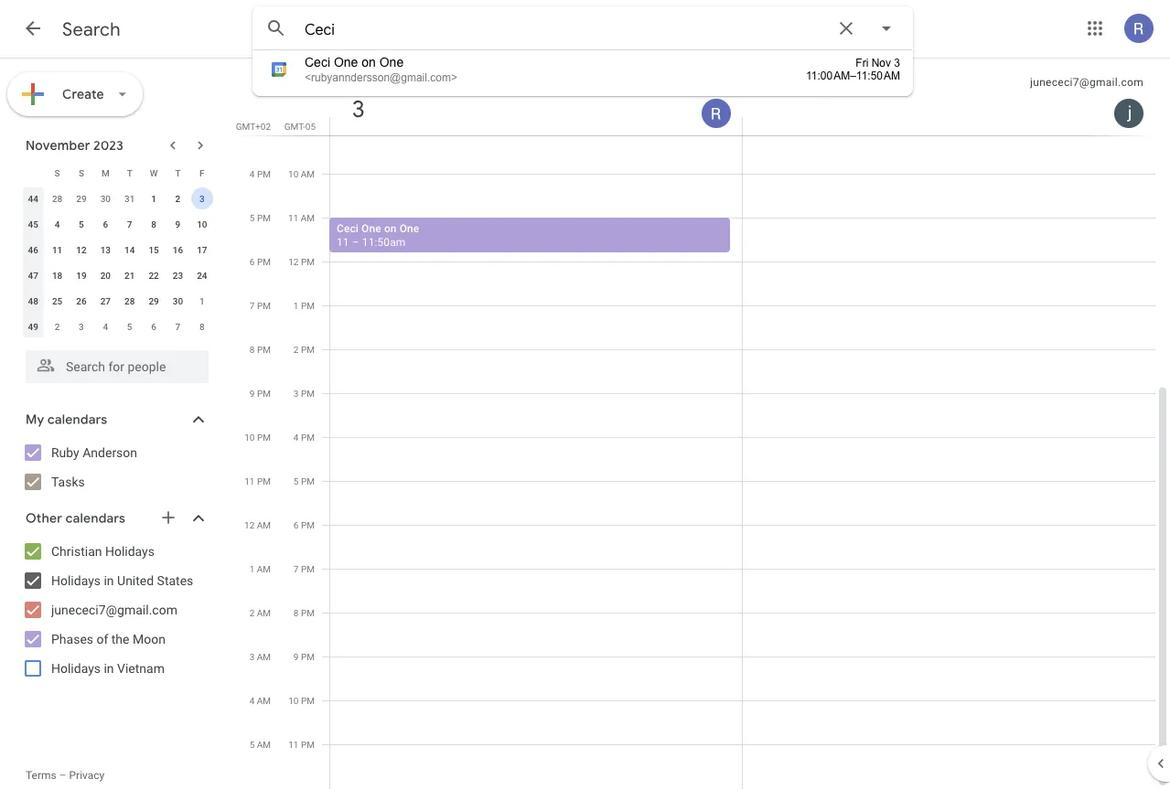 Task type: describe. For each thing, give the bounding box(es) containing it.
1 horizontal spatial 8 pm
[[294, 608, 315, 619]]

2 for 2 pm
[[294, 344, 299, 355]]

clear search image
[[828, 10, 865, 47]]

3 pm
[[294, 388, 315, 399]]

22 element
[[143, 265, 165, 286]]

5 inside december 5 element
[[127, 321, 132, 332]]

holidays in united states
[[51, 573, 193, 589]]

holidays for united
[[51, 573, 101, 589]]

29 element
[[143, 290, 165, 312]]

25
[[52, 296, 62, 307]]

am for 12 am
[[257, 520, 271, 531]]

1 horizontal spatial 10 pm
[[289, 696, 315, 707]]

10 element
[[191, 213, 213, 235]]

december 1 element
[[191, 290, 213, 312]]

ruby anderson
[[51, 445, 137, 460]]

f
[[200, 168, 205, 178]]

november
[[26, 137, 90, 154]]

3 for 3 am
[[250, 652, 255, 663]]

in for vietnam
[[104, 661, 114, 676]]

3 for friday, november 3 element on the top left of the page
[[351, 94, 364, 124]]

17
[[197, 244, 207, 255]]

december 8 element
[[191, 316, 213, 338]]

of
[[97, 632, 108, 647]]

30 for the 30 "element"
[[173, 296, 183, 307]]

29 for october 29 element
[[76, 193, 87, 204]]

tasks
[[51, 475, 85, 490]]

row containing 45
[[21, 211, 214, 237]]

october 30 element
[[95, 188, 117, 210]]

none search field containing ceci one on one
[[253, 6, 913, 96]]

10 am
[[288, 168, 315, 179]]

22
[[149, 270, 159, 281]]

2 pm
[[294, 344, 315, 355]]

23 element
[[167, 265, 189, 286]]

13 element
[[95, 239, 117, 261]]

14
[[124, 244, 135, 255]]

0 vertical spatial 9 pm
[[250, 388, 271, 399]]

row containing 47
[[21, 263, 214, 288]]

am for 4 am
[[257, 696, 271, 707]]

october 29 element
[[70, 188, 92, 210]]

1 for december 1 element at the top of the page
[[200, 296, 205, 307]]

10 inside row
[[197, 219, 207, 230]]

other
[[26, 511, 62, 527]]

terms link
[[26, 770, 56, 783]]

junececi7@gmail.com inside column header
[[1031, 76, 1144, 89]]

17 element
[[191, 239, 213, 261]]

0 horizontal spatial 5 pm
[[250, 212, 271, 223]]

1 for 1 pm
[[294, 300, 299, 311]]

11 up 12 am
[[245, 476, 255, 487]]

0 vertical spatial holidays
[[105, 544, 155, 559]]

on for ceci one on one
[[362, 55, 376, 69]]

1 horizontal spatial 5 pm
[[294, 476, 315, 487]]

search
[[62, 17, 121, 41]]

25 element
[[46, 290, 68, 312]]

anderson
[[83, 445, 137, 460]]

states
[[157, 573, 193, 589]]

phases of the moon
[[51, 632, 166, 647]]

<rubyanndersson@gmail.com> element
[[305, 71, 458, 84]]

december 2 element
[[46, 316, 68, 338]]

46
[[28, 244, 38, 255]]

row containing 44
[[21, 186, 214, 211]]

am for 3 am
[[257, 652, 271, 663]]

my calendars list
[[4, 438, 227, 497]]

october 28 element
[[46, 188, 68, 210]]

moon
[[133, 632, 166, 647]]

7 right december 1 element at the top of the page
[[250, 300, 255, 311]]

24
[[197, 270, 207, 281]]

12 for 12
[[76, 244, 87, 255]]

10 up 11 am
[[288, 168, 299, 179]]

11 down the 10 am
[[288, 212, 299, 223]]

0 vertical spatial 8 pm
[[250, 344, 271, 355]]

row containing 46
[[21, 237, 214, 263]]

3 for 3 pm
[[294, 388, 299, 399]]

47
[[28, 270, 38, 281]]

3 for december 3 element
[[79, 321, 84, 332]]

add other calendars image
[[159, 509, 178, 527]]

2 for december 2 element
[[55, 321, 60, 332]]

1 for 1 am
[[250, 564, 255, 575]]

3 cell
[[190, 186, 214, 211]]

2 am
[[250, 608, 271, 619]]

6 down october 30 element
[[103, 219, 108, 230]]

4 right 45
[[55, 219, 60, 230]]

8 up 15 element
[[151, 219, 156, 230]]

holidays for vietnam
[[51, 661, 101, 676]]

20 element
[[95, 265, 117, 286]]

create
[[62, 86, 104, 103]]

gmt-
[[284, 121, 306, 132]]

my
[[26, 412, 44, 428]]

ceci for ceci one on one
[[305, 55, 330, 69]]

november 2023 grid
[[17, 160, 214, 340]]

row containing s
[[21, 160, 214, 186]]

row containing ceci one on one
[[322, 0, 1156, 790]]

2 s from the left
[[79, 168, 84, 178]]

1 vertical spatial 11 pm
[[289, 740, 315, 751]]

am for 11 am
[[301, 212, 315, 223]]

8 right 2 am at the bottom left
[[294, 608, 299, 619]]

0 vertical spatial 4 pm
[[250, 168, 271, 179]]

05
[[306, 121, 316, 132]]

12 element
[[70, 239, 92, 261]]

am for 1 am
[[257, 564, 271, 575]]

14 element
[[119, 239, 141, 261]]

5 down october 29 element
[[79, 219, 84, 230]]

2 cell from the left
[[743, 0, 1156, 790]]

27 element
[[95, 290, 117, 312]]

23
[[173, 270, 183, 281]]

6 left 12 pm
[[250, 256, 255, 267]]

6 right 12 am
[[294, 520, 299, 531]]

privacy link
[[69, 770, 105, 783]]

45
[[28, 219, 38, 230]]

11:50am
[[362, 236, 406, 249]]

48
[[28, 296, 38, 307]]

19
[[76, 270, 87, 281]]

29 for the 29 element
[[149, 296, 159, 307]]

am for 5 am
[[257, 740, 271, 751]]

row group inside november 2023 grid
[[21, 186, 214, 340]]

5 down 3 pm
[[294, 476, 299, 487]]

2 t from the left
[[175, 168, 181, 178]]

11 inside ceci one on one 11 – 11:50am
[[337, 236, 349, 249]]

– inside ceci one on one 11 – 11:50am
[[352, 236, 359, 249]]

1 vertical spatial 4 pm
[[294, 432, 315, 443]]

28 for 28 element
[[124, 296, 135, 307]]

october 31 element
[[119, 188, 141, 210]]

privacy
[[69, 770, 105, 783]]

0 horizontal spatial 10 pm
[[245, 432, 271, 443]]

christian holidays
[[51, 544, 155, 559]]

1 s from the left
[[54, 168, 60, 178]]

december 3 element
[[70, 316, 92, 338]]

11:00 am–11:50 am
[[806, 70, 901, 82]]

holidays in vietnam
[[51, 661, 165, 676]]

3 inside fri nov 3 11:00 am–11:50 am
[[895, 57, 901, 69]]



Task type: locate. For each thing, give the bounding box(es) containing it.
calendars up christian holidays
[[66, 511, 125, 527]]

15 element
[[143, 239, 165, 261]]

other calendars list
[[4, 537, 227, 684]]

am down the 1 am
[[257, 608, 271, 619]]

11 element
[[46, 239, 68, 261]]

junececi7@gmail.com column header
[[742, 59, 1156, 135]]

1 horizontal spatial 30
[[173, 296, 183, 307]]

4 pm down 3 pm
[[294, 432, 315, 443]]

am up 12 pm
[[301, 212, 315, 223]]

11 right 5 am
[[289, 740, 299, 751]]

21
[[124, 270, 135, 281]]

t
[[127, 168, 132, 178], [175, 168, 181, 178]]

1 right october 31 "element" at the top of the page
[[151, 193, 156, 204]]

10 up 17
[[197, 219, 207, 230]]

1 horizontal spatial –
[[352, 236, 359, 249]]

7 pm left 1 pm
[[250, 300, 271, 311]]

4 pm left the 10 am
[[250, 168, 271, 179]]

1 vertical spatial 9 pm
[[294, 652, 315, 663]]

0 vertical spatial 10 pm
[[245, 432, 271, 443]]

30 element
[[167, 290, 189, 312]]

am down 4 am
[[257, 740, 271, 751]]

calendars for other calendars
[[66, 511, 125, 527]]

junececi7@gmail.com
[[1031, 76, 1144, 89], [51, 603, 177, 618]]

am for 10 am
[[301, 168, 315, 179]]

30 inside "element"
[[173, 296, 183, 307]]

29 right 28 element
[[149, 296, 159, 307]]

Search text field
[[305, 20, 825, 39]]

30 for october 30 element
[[100, 193, 111, 204]]

0 vertical spatial 12
[[76, 244, 87, 255]]

4 down gmt+02
[[250, 168, 255, 179]]

12 down 11 am
[[289, 256, 299, 267]]

10 pm up 12 am
[[245, 432, 271, 443]]

29 right october 28 element
[[76, 193, 87, 204]]

create button
[[7, 72, 143, 116]]

0 horizontal spatial ceci
[[305, 55, 330, 69]]

cell containing ceci one on one
[[330, 0, 743, 790]]

1 t from the left
[[127, 168, 132, 178]]

11 pm
[[245, 476, 271, 487], [289, 740, 315, 751]]

holidays
[[105, 544, 155, 559], [51, 573, 101, 589], [51, 661, 101, 676]]

49
[[28, 321, 38, 332]]

9 left the 10 element
[[175, 219, 181, 230]]

on up <rubyanndersson@gmail.com> element
[[362, 55, 376, 69]]

united
[[117, 573, 154, 589]]

Search for people text field
[[37, 351, 198, 384]]

30
[[100, 193, 111, 204], [173, 296, 183, 307]]

11
[[288, 212, 299, 223], [337, 236, 349, 249], [52, 244, 62, 255], [245, 476, 255, 487], [289, 740, 299, 751]]

calendars for my calendars
[[47, 412, 107, 428]]

0 horizontal spatial 4 pm
[[250, 168, 271, 179]]

1 right the 30 "element"
[[200, 296, 205, 307]]

1 vertical spatial 29
[[149, 296, 159, 307]]

2 horizontal spatial 9
[[294, 652, 299, 663]]

0 vertical spatial –
[[352, 236, 359, 249]]

1 vertical spatial ceci
[[337, 222, 359, 235]]

9 right the '3 am'
[[294, 652, 299, 663]]

row group containing 44
[[21, 186, 214, 340]]

9 pm
[[250, 388, 271, 399], [294, 652, 315, 663]]

1
[[151, 193, 156, 204], [200, 296, 205, 307], [294, 300, 299, 311], [250, 564, 255, 575]]

ceci one on one
[[305, 55, 404, 69]]

ceci for ceci one on one 11 – 11:50am
[[337, 222, 359, 235]]

1 vertical spatial in
[[104, 661, 114, 676]]

7
[[127, 219, 132, 230], [250, 300, 255, 311], [175, 321, 181, 332], [294, 564, 299, 575]]

am up the 1 am
[[257, 520, 271, 531]]

3 grid
[[234, 0, 1171, 790]]

0 horizontal spatial 12
[[76, 244, 87, 255]]

w
[[150, 168, 158, 178]]

0 horizontal spatial 8 pm
[[250, 344, 271, 355]]

1 vertical spatial 12
[[289, 256, 299, 267]]

11 am
[[288, 212, 315, 223]]

6 pm right 12 am
[[294, 520, 315, 531]]

0 vertical spatial 7 pm
[[250, 300, 271, 311]]

None search field
[[253, 6, 913, 96]]

my calendars button
[[4, 405, 227, 435]]

2 vertical spatial holidays
[[51, 661, 101, 676]]

5 pm left 11 am
[[250, 212, 271, 223]]

calendars inside other calendars dropdown button
[[66, 511, 125, 527]]

t right "m"
[[127, 168, 132, 178]]

1 horizontal spatial 28
[[124, 296, 135, 307]]

0 vertical spatial 5 pm
[[250, 212, 271, 223]]

1 vertical spatial on
[[384, 222, 397, 235]]

–
[[352, 236, 359, 249], [59, 770, 66, 783]]

cell
[[330, 0, 743, 790], [743, 0, 1156, 790]]

20
[[100, 270, 111, 281]]

4 up 5 am
[[250, 696, 255, 707]]

8 pm left 2 pm at the top left of page
[[250, 344, 271, 355]]

2 vertical spatial 12
[[244, 520, 255, 531]]

0 vertical spatial in
[[104, 573, 114, 589]]

3 column header
[[330, 59, 743, 135]]

1 vertical spatial 7 pm
[[294, 564, 315, 575]]

0 horizontal spatial 6 pm
[[250, 256, 271, 267]]

3 inside column header
[[351, 94, 364, 124]]

0 vertical spatial 30
[[100, 193, 111, 204]]

holidays up united
[[105, 544, 155, 559]]

11 right the 46 at left top
[[52, 244, 62, 255]]

28
[[52, 193, 62, 204], [124, 296, 135, 307]]

6 pm
[[250, 256, 271, 267], [294, 520, 315, 531]]

0 vertical spatial on
[[362, 55, 376, 69]]

3 up 4 am
[[250, 652, 255, 663]]

0 horizontal spatial 30
[[100, 193, 111, 204]]

december 5 element
[[119, 316, 141, 338]]

on
[[362, 55, 376, 69], [384, 222, 397, 235]]

other calendars
[[26, 511, 125, 527]]

5 am
[[250, 740, 271, 751]]

29
[[76, 193, 87, 204], [149, 296, 159, 307]]

9 inside row
[[175, 219, 181, 230]]

search heading
[[62, 17, 121, 41]]

8 right "december 7" element
[[200, 321, 205, 332]]

3 down <rubyanndersson@gmail.com>
[[351, 94, 364, 124]]

7 left december 8 element
[[175, 321, 181, 332]]

2023
[[93, 137, 124, 154]]

– left 11:50am
[[352, 236, 359, 249]]

1 cell from the left
[[330, 0, 743, 790]]

0 vertical spatial calendars
[[47, 412, 107, 428]]

7 pm
[[250, 300, 271, 311], [294, 564, 315, 575]]

24 element
[[191, 265, 213, 286]]

on for ceci one on one 11 – 11:50am
[[384, 222, 397, 235]]

1 vertical spatial 10 pm
[[289, 696, 315, 707]]

2 in from the top
[[104, 661, 114, 676]]

8 left 2 pm at the top left of page
[[250, 344, 255, 355]]

row group
[[21, 186, 214, 340]]

gmt-05
[[284, 121, 316, 132]]

fri nov 3
11:00 am–11:50 am element
[[765, 57, 901, 82]]

0 horizontal spatial 9 pm
[[250, 388, 271, 399]]

8
[[151, 219, 156, 230], [200, 321, 205, 332], [250, 344, 255, 355], [294, 608, 299, 619]]

3
[[895, 57, 901, 69], [351, 94, 364, 124], [200, 193, 205, 204], [79, 321, 84, 332], [294, 388, 299, 399], [250, 652, 255, 663]]

3 left december 4 element
[[79, 321, 84, 332]]

1 vertical spatial –
[[59, 770, 66, 783]]

terms – privacy
[[26, 770, 105, 783]]

1 vertical spatial 30
[[173, 296, 183, 307]]

1 horizontal spatial 7 pm
[[294, 564, 315, 575]]

calendars
[[47, 412, 107, 428], [66, 511, 125, 527]]

am up 4 am
[[257, 652, 271, 663]]

1 vertical spatial holidays
[[51, 573, 101, 589]]

30 right the 29 element
[[173, 296, 183, 307]]

2 down 1 pm
[[294, 344, 299, 355]]

december 7 element
[[167, 316, 189, 338]]

6 left "december 7" element
[[151, 321, 156, 332]]

10 right 4 am
[[289, 696, 299, 707]]

12 inside row
[[76, 244, 87, 255]]

0 horizontal spatial 28
[[52, 193, 62, 204]]

3 am
[[250, 652, 271, 663]]

27
[[100, 296, 111, 307]]

in for united
[[104, 573, 114, 589]]

0 vertical spatial 11 pm
[[245, 476, 271, 487]]

3 down f
[[200, 193, 205, 204]]

3 down 2 pm at the top left of page
[[294, 388, 299, 399]]

other calendars button
[[4, 504, 227, 534]]

1 horizontal spatial 11 pm
[[289, 740, 315, 751]]

9 pm left 3 pm
[[250, 388, 271, 399]]

fri
[[856, 57, 869, 69]]

6 pm left 12 pm
[[250, 256, 271, 267]]

1 vertical spatial 8 pm
[[294, 608, 315, 619]]

1 vertical spatial 5 pm
[[294, 476, 315, 487]]

december 4 element
[[95, 316, 117, 338]]

1 horizontal spatial 29
[[149, 296, 159, 307]]

in left united
[[104, 573, 114, 589]]

0 vertical spatial 28
[[52, 193, 62, 204]]

1 down 12 am
[[250, 564, 255, 575]]

5
[[250, 212, 255, 223], [79, 219, 84, 230], [127, 321, 132, 332], [294, 476, 299, 487], [250, 740, 255, 751]]

1 inside december 1 element
[[200, 296, 205, 307]]

holidays down phases
[[51, 661, 101, 676]]

search options image
[[869, 10, 905, 47]]

1 vertical spatial junececi7@gmail.com
[[51, 603, 177, 618]]

26
[[76, 296, 87, 307]]

8 pm right 2 am at the bottom left
[[294, 608, 315, 619]]

0 vertical spatial 29
[[76, 193, 87, 204]]

0 vertical spatial junececi7@gmail.com
[[1031, 76, 1144, 89]]

0 horizontal spatial –
[[59, 770, 66, 783]]

row
[[322, 0, 1156, 790], [21, 160, 214, 186], [21, 186, 214, 211], [21, 211, 214, 237], [21, 237, 214, 263], [21, 263, 214, 288], [21, 288, 214, 314], [21, 314, 214, 340]]

s left "m"
[[79, 168, 84, 178]]

1 horizontal spatial 4 pm
[[294, 432, 315, 443]]

ceci up 05
[[305, 55, 330, 69]]

row containing 49
[[21, 314, 214, 340]]

1 vertical spatial 6 pm
[[294, 520, 315, 531]]

1 horizontal spatial 9
[[250, 388, 255, 399]]

16
[[173, 244, 183, 255]]

gmt+02
[[236, 121, 271, 132]]

junececi7@gmail.com inside other calendars list
[[51, 603, 177, 618]]

9 left 3 pm
[[250, 388, 255, 399]]

12 up the 1 am
[[244, 520, 255, 531]]

4 am
[[250, 696, 271, 707]]

1 vertical spatial 28
[[124, 296, 135, 307]]

0 vertical spatial 9
[[175, 219, 181, 230]]

on up 11:50am
[[384, 222, 397, 235]]

10 up 12 am
[[245, 432, 255, 443]]

2 for 2 am
[[250, 608, 255, 619]]

4 pm
[[250, 168, 271, 179], [294, 432, 315, 443]]

12 am
[[244, 520, 271, 531]]

0 vertical spatial 6 pm
[[250, 256, 271, 267]]

21 element
[[119, 265, 141, 286]]

in
[[104, 573, 114, 589], [104, 661, 114, 676]]

7 right the 1 am
[[294, 564, 299, 575]]

row containing 48
[[21, 288, 214, 314]]

am for 2 am
[[257, 608, 271, 619]]

12 for 12 pm
[[289, 256, 299, 267]]

31
[[124, 193, 135, 204]]

16 element
[[167, 239, 189, 261]]

ceci inside ceci one on one 11 – 11:50am
[[337, 222, 359, 235]]

9 pm right the '3 am'
[[294, 652, 315, 663]]

0 horizontal spatial on
[[362, 55, 376, 69]]

28 for october 28 element
[[52, 193, 62, 204]]

friday, november 3 element
[[338, 88, 380, 130]]

ruby
[[51, 445, 79, 460]]

8 pm
[[250, 344, 271, 355], [294, 608, 315, 619]]

1 horizontal spatial s
[[79, 168, 84, 178]]

2
[[175, 193, 181, 204], [55, 321, 60, 332], [294, 344, 299, 355], [250, 608, 255, 619]]

1 vertical spatial calendars
[[66, 511, 125, 527]]

0 horizontal spatial 7 pm
[[250, 300, 271, 311]]

11 pm right 5 am
[[289, 740, 315, 751]]

ceci right 11 am
[[337, 222, 359, 235]]

search image
[[258, 10, 295, 47]]

18
[[52, 270, 62, 281]]

1 horizontal spatial 12
[[244, 520, 255, 531]]

11 left 11:50am
[[337, 236, 349, 249]]

phases
[[51, 632, 93, 647]]

2 vertical spatial 9
[[294, 652, 299, 663]]

28 right 44
[[52, 193, 62, 204]]

2 left december 3 element
[[55, 321, 60, 332]]

18 element
[[46, 265, 68, 286]]

t right 'w'
[[175, 168, 181, 178]]

am up 2 am at the bottom left
[[257, 564, 271, 575]]

11 pm up 12 am
[[245, 476, 271, 487]]

26 element
[[70, 290, 92, 312]]

28 element
[[119, 290, 141, 312]]

in down 'phases of the moon'
[[104, 661, 114, 676]]

fri nov 3 11:00 am–11:50 am
[[806, 57, 901, 82]]

15
[[149, 244, 159, 255]]

calendars up ruby
[[47, 412, 107, 428]]

10 pm right 4 am
[[289, 696, 315, 707]]

12 right 11 element at the left of page
[[76, 244, 87, 255]]

the
[[111, 632, 130, 647]]

s up october 28 element
[[54, 168, 60, 178]]

28 right the 27 element
[[124, 296, 135, 307]]

0 horizontal spatial 29
[[76, 193, 87, 204]]

1 horizontal spatial 9 pm
[[294, 652, 315, 663]]

4 right december 3 element
[[103, 321, 108, 332]]

vietnam
[[117, 661, 165, 676]]

0 horizontal spatial 11 pm
[[245, 476, 271, 487]]

1 vertical spatial 9
[[250, 388, 255, 399]]

m
[[102, 168, 110, 178]]

1 horizontal spatial 6 pm
[[294, 520, 315, 531]]

november 2023
[[26, 137, 124, 154]]

1 horizontal spatial ceci
[[337, 222, 359, 235]]

30 right october 29 element
[[100, 193, 111, 204]]

1 horizontal spatial junececi7@gmail.com
[[1031, 76, 1144, 89]]

None search field
[[0, 343, 227, 384]]

5 left 11 am
[[250, 212, 255, 223]]

am up 11 am
[[301, 168, 315, 179]]

13
[[100, 244, 111, 255]]

1 pm
[[294, 300, 315, 311]]

6
[[103, 219, 108, 230], [250, 256, 255, 267], [151, 321, 156, 332], [294, 520, 299, 531]]

am up 5 am
[[257, 696, 271, 707]]

1 in from the top
[[104, 573, 114, 589]]

go back image
[[22, 17, 44, 39]]

0 horizontal spatial 9
[[175, 219, 181, 230]]

1 horizontal spatial on
[[384, 222, 397, 235]]

7 pm right the 1 am
[[294, 564, 315, 575]]

terms
[[26, 770, 56, 783]]

1 down 12 pm
[[294, 300, 299, 311]]

12 for 12 am
[[244, 520, 255, 531]]

44
[[28, 193, 38, 204]]

1 horizontal spatial t
[[175, 168, 181, 178]]

2 horizontal spatial 12
[[289, 256, 299, 267]]

0 vertical spatial ceci
[[305, 55, 330, 69]]

calendars inside my calendars dropdown button
[[47, 412, 107, 428]]

12 pm
[[289, 256, 315, 267]]

– right the terms link
[[59, 770, 66, 783]]

am
[[301, 168, 315, 179], [301, 212, 315, 223], [257, 520, 271, 531], [257, 564, 271, 575], [257, 608, 271, 619], [257, 652, 271, 663], [257, 696, 271, 707], [257, 740, 271, 751]]

nov
[[872, 57, 892, 69]]

19 element
[[70, 265, 92, 286]]

0 horizontal spatial t
[[127, 168, 132, 178]]

2 left '3' cell
[[175, 193, 181, 204]]

ceci one on one 11 – 11:50am
[[337, 222, 420, 249]]

2 down the 1 am
[[250, 608, 255, 619]]

6 inside december 6 'element'
[[151, 321, 156, 332]]

my calendars
[[26, 412, 107, 428]]

christian
[[51, 544, 102, 559]]

5 pm down 3 pm
[[294, 476, 315, 487]]

5 left december 6 'element'
[[127, 321, 132, 332]]

9
[[175, 219, 181, 230], [250, 388, 255, 399], [294, 652, 299, 663]]

4 down 3 pm
[[294, 432, 299, 443]]

11 inside row group
[[52, 244, 62, 255]]

1 am
[[250, 564, 271, 575]]

3 inside cell
[[200, 193, 205, 204]]

7 down october 31 "element" at the top of the page
[[127, 219, 132, 230]]

december 6 element
[[143, 316, 165, 338]]

on inside ceci one on one 11 – 11:50am
[[384, 222, 397, 235]]

10 pm
[[245, 432, 271, 443], [289, 696, 315, 707]]

5 down 4 am
[[250, 740, 255, 751]]

<rubyanndersson@gmail.com>
[[305, 71, 458, 84]]

0 horizontal spatial s
[[54, 168, 60, 178]]

3 right nov
[[895, 57, 901, 69]]

0 horizontal spatial junececi7@gmail.com
[[51, 603, 177, 618]]

holidays down christian
[[51, 573, 101, 589]]



Task type: vqa. For each thing, say whether or not it's contained in the screenshot.


